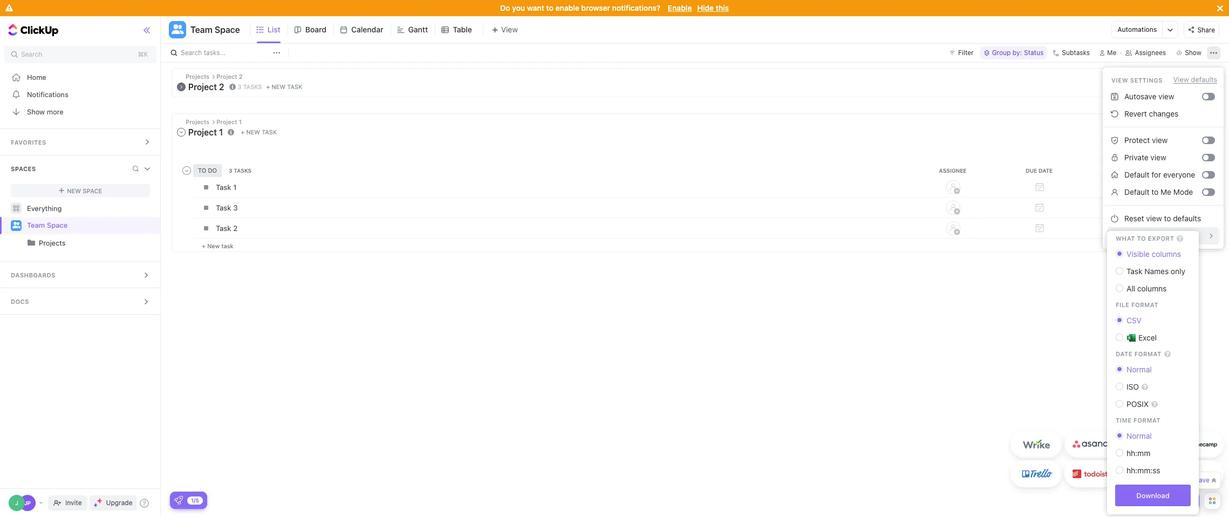 Task type: locate. For each thing, give the bounding box(es) containing it.
hide closed button down changes
[[1157, 119, 1210, 130]]

1 vertical spatial csv
[[1154, 441, 1167, 448]]

0 horizontal spatial me
[[1108, 49, 1117, 57]]

2 horizontal spatial task
[[1181, 497, 1196, 505]]

0 horizontal spatial +
[[202, 242, 206, 249]]

1 vertical spatial hide closed
[[1168, 121, 1207, 128]]

dashboards
[[11, 271, 55, 279]]

view for autosave
[[1159, 92, 1175, 101]]

file
[[1116, 301, 1130, 308]]

0 vertical spatial +
[[266, 83, 270, 90]]

0 horizontal spatial view
[[1112, 76, 1129, 83]]

defaults down the mode
[[1174, 214, 1202, 223]]

columns for all columns
[[1138, 284, 1167, 293]]

1 vertical spatial hide closed button
[[1157, 119, 1210, 130]]

task down save
[[1181, 497, 1196, 505]]

space for team space button
[[215, 25, 240, 35]]

2 horizontal spatial space
[[215, 25, 240, 35]]

gantt
[[408, 25, 428, 34]]

3 right list info image
[[238, 83, 242, 90]]

all columns
[[1127, 284, 1167, 293]]

team space
[[191, 25, 240, 35], [27, 221, 68, 230]]

view up autosave view button
[[1174, 75, 1189, 84]]

export
[[1125, 231, 1148, 240]]

2 ‎task from the top
[[216, 224, 231, 232]]

reset
[[1125, 214, 1145, 223]]

view up changes
[[1159, 92, 1175, 101]]

revert
[[1125, 109, 1147, 118]]

normal up excel & csv
[[1127, 431, 1152, 440]]

0 vertical spatial team space
[[191, 25, 240, 35]]

assignees
[[1135, 49, 1166, 57]]

hide closed button for list info icon
[[1157, 119, 1210, 130]]

‎task left the 1 on the left top of the page
[[216, 183, 231, 191]]

me left the mode
[[1161, 187, 1172, 196]]

to
[[546, 3, 554, 12], [1152, 187, 1159, 196], [1164, 214, 1171, 223], [1138, 235, 1147, 242]]

team
[[191, 25, 213, 35], [27, 221, 45, 230]]

space up everything link at the left of page
[[83, 187, 102, 194]]

search for search tasks...
[[181, 49, 202, 57]]

csv down file format
[[1127, 316, 1142, 325]]

format for date format
[[1135, 350, 1162, 357]]

excel down csv button
[[1139, 333, 1157, 342]]

0 vertical spatial csv
[[1127, 316, 1142, 325]]

1 horizontal spatial task
[[1127, 267, 1143, 276]]

1 ‎task from the top
[[216, 183, 231, 191]]

to up export dropdown button
[[1164, 214, 1171, 223]]

gantt link
[[408, 16, 432, 43]]

team space button
[[186, 18, 240, 42]]

2 vertical spatial hide
[[1168, 121, 1182, 128]]

1 vertical spatial columns
[[1138, 284, 1167, 293]]

‎task 1 link
[[213, 178, 908, 196]]

1 vertical spatial task
[[262, 128, 277, 135]]

1 vertical spatial hide
[[1168, 76, 1182, 83]]

1 vertical spatial + new task
[[202, 242, 233, 249]]

search up the home
[[21, 50, 42, 58]]

2 projects link from the left
[[39, 234, 151, 252]]

1 vertical spatial ‎task
[[216, 224, 231, 232]]

export button
[[1108, 227, 1220, 245]]

0 vertical spatial hide closed button
[[1157, 74, 1210, 85]]

space up 'projects'
[[47, 221, 68, 230]]

1 horizontal spatial me
[[1161, 187, 1172, 196]]

task for task names only
[[1127, 267, 1143, 276]]

2 vertical spatial space
[[47, 221, 68, 230]]

view defaults button
[[1174, 75, 1218, 84]]

do
[[500, 3, 510, 12]]

upgrade link
[[89, 495, 137, 511]]

columns down task names only button
[[1138, 284, 1167, 293]]

share
[[1198, 26, 1216, 34]]

hide up autosave view button
[[1168, 76, 1182, 83]]

task right tasks
[[287, 83, 302, 90]]

team space inside team space link
[[27, 221, 68, 230]]

show more
[[27, 107, 63, 116]]

space
[[215, 25, 240, 35], [83, 187, 102, 194], [47, 221, 68, 230]]

‎task 2
[[216, 224, 238, 232]]

0 vertical spatial hide closed
[[1168, 76, 1207, 83]]

everything link
[[0, 200, 161, 217]]

1 horizontal spatial view
[[1174, 75, 1189, 84]]

favorites
[[11, 139, 46, 146]]

view
[[1174, 75, 1189, 84], [1112, 76, 1129, 83]]

team inside sidebar navigation
[[27, 221, 45, 230]]

1 vertical spatial defaults
[[1174, 214, 1202, 223]]

0 vertical spatial ‎task
[[216, 183, 231, 191]]

calendar
[[351, 25, 383, 34]]

hide closed button for list info image
[[1157, 74, 1210, 85]]

onboarding checklist button image
[[174, 496, 183, 505]]

team up search tasks...
[[191, 25, 213, 35]]

all
[[1127, 284, 1136, 293]]

1 vertical spatial closed
[[1184, 121, 1207, 128]]

2 hide closed button from the top
[[1157, 119, 1210, 130]]

new
[[272, 83, 286, 90], [246, 128, 260, 135], [67, 187, 81, 194], [207, 242, 220, 249]]

1 horizontal spatial +
[[241, 128, 245, 135]]

1 vertical spatial +
[[241, 128, 245, 135]]

1 vertical spatial space
[[83, 187, 102, 194]]

‎task left 2
[[216, 224, 231, 232]]

1 vertical spatial team space
[[27, 221, 68, 230]]

0 vertical spatial 3
[[238, 83, 242, 90]]

0 vertical spatial view
[[1159, 92, 1175, 101]]

1 vertical spatial 3
[[233, 203, 238, 212]]

+ new task
[[241, 128, 277, 135], [202, 242, 233, 249]]

2 closed from the top
[[1184, 121, 1207, 128]]

task down ‎task 2
[[222, 242, 233, 249]]

1 hide closed from the top
[[1168, 76, 1207, 83]]

autosave view button
[[1108, 88, 1203, 105]]

closed
[[1184, 76, 1207, 83], [1184, 121, 1207, 128]]

0 vertical spatial normal button
[[1112, 361, 1195, 378]]

+ new task down ‎task 2
[[202, 242, 233, 249]]

closed down view defaults
[[1184, 121, 1207, 128]]

table link
[[453, 16, 476, 43]]

csv right &
[[1154, 441, 1167, 448]]

view up autosave
[[1112, 76, 1129, 83]]

format down posix button
[[1134, 417, 1161, 424]]

task right list info icon
[[262, 128, 277, 135]]

team space down everything
[[27, 221, 68, 230]]

normal button
[[1112, 361, 1195, 378], [1112, 427, 1195, 445]]

1 horizontal spatial search
[[181, 49, 202, 57]]

hide closed
[[1168, 76, 1207, 83], [1168, 121, 1207, 128]]

defaults down "share"
[[1191, 75, 1218, 84]]

hide closed down changes
[[1168, 121, 1207, 128]]

0 horizontal spatial + new task
[[202, 242, 233, 249]]

columns
[[1152, 249, 1182, 259], [1138, 284, 1167, 293]]

0 horizontal spatial csv
[[1127, 316, 1142, 325]]

me inside "button"
[[1161, 187, 1172, 196]]

‎task 1
[[216, 183, 237, 191]]

0 horizontal spatial team space
[[27, 221, 68, 230]]

1 closed from the top
[[1184, 76, 1207, 83]]

1 vertical spatial me
[[1161, 187, 1172, 196]]

1 normal from the top
[[1127, 365, 1152, 374]]

space inside button
[[215, 25, 240, 35]]

0 vertical spatial team
[[191, 25, 213, 35]]

‎task 2 link
[[213, 219, 908, 237]]

0 horizontal spatial team
[[27, 221, 45, 230]]

1 vertical spatial task
[[1127, 267, 1143, 276]]

0 vertical spatial defaults
[[1191, 75, 1218, 84]]

time
[[1116, 417, 1132, 424]]

new up everything link at the left of page
[[67, 187, 81, 194]]

+ new task right list info icon
[[241, 128, 277, 135]]

1 vertical spatial normal
[[1127, 431, 1152, 440]]

task down visible
[[1127, 267, 1143, 276]]

enable
[[556, 3, 580, 12]]

default to me mode
[[1125, 187, 1194, 196]]

2 horizontal spatial +
[[266, 83, 270, 90]]

normal button down date format
[[1112, 361, 1195, 378]]

1 vertical spatial view
[[1147, 214, 1162, 223]]

0 vertical spatial space
[[215, 25, 240, 35]]

what
[[1116, 235, 1136, 242]]

excel up 'hh:mm'
[[1131, 441, 1147, 448]]

normal button down time format
[[1112, 427, 1195, 445]]

excel & csv
[[1131, 441, 1167, 448]]

3 inside 3 tasks + new task
[[238, 83, 242, 90]]

1 vertical spatial format
[[1134, 417, 1161, 424]]

csv
[[1127, 316, 1142, 325], [1154, 441, 1167, 448]]

1 hide closed button from the top
[[1157, 74, 1210, 85]]

task inside 3 tasks + new task
[[287, 83, 302, 90]]

hide closed up autosave view button
[[1168, 76, 1207, 83]]

excel button
[[1112, 329, 1195, 347]]

assignees button
[[1121, 46, 1171, 59]]

home link
[[0, 69, 161, 86]]

new right tasks
[[272, 83, 286, 90]]

normal down date format
[[1127, 365, 1152, 374]]

0 vertical spatial closed
[[1184, 76, 1207, 83]]

hide left "this"
[[698, 3, 714, 12]]

1 vertical spatial excel
[[1131, 441, 1147, 448]]

team space for team space button
[[191, 25, 240, 35]]

0 vertical spatial me
[[1108, 49, 1117, 57]]

0 horizontal spatial space
[[47, 221, 68, 230]]

2 vertical spatial +
[[202, 242, 206, 249]]

columns down the export
[[1152, 249, 1182, 259]]

space up search tasks... text box at left top
[[215, 25, 240, 35]]

task down ‎task 1
[[216, 203, 231, 212]]

‎task
[[216, 183, 231, 191], [216, 224, 231, 232]]

reset view to defaults button
[[1108, 210, 1220, 227]]

team space inside team space button
[[191, 25, 240, 35]]

visible columns
[[1127, 249, 1182, 259]]

me button
[[1096, 46, 1121, 59]]

search tasks...
[[181, 49, 226, 57]]

format for time format
[[1134, 417, 1161, 424]]

0 vertical spatial excel
[[1139, 333, 1157, 342]]

1 vertical spatial team
[[27, 221, 45, 230]]

more
[[47, 107, 63, 116]]

0 vertical spatial task
[[287, 83, 302, 90]]

user group image
[[12, 222, 20, 228]]

hide closed for hide closed button for list info image
[[1168, 76, 1207, 83]]

3 up 2
[[233, 203, 238, 212]]

2 vertical spatial task
[[222, 242, 233, 249]]

0 vertical spatial task
[[216, 203, 231, 212]]

search left the tasks...
[[181, 49, 202, 57]]

space for team space link
[[47, 221, 68, 230]]

task 3 link
[[213, 198, 908, 217]]

hide closed button
[[1157, 74, 1210, 85], [1157, 119, 1210, 130]]

1 horizontal spatial team
[[191, 25, 213, 35]]

+ inside 3 tasks + new task
[[266, 83, 270, 90]]

view right reset
[[1147, 214, 1162, 223]]

0 vertical spatial format
[[1135, 350, 1162, 357]]

0 vertical spatial normal
[[1127, 365, 1152, 374]]

&
[[1148, 441, 1153, 448]]

0 horizontal spatial task
[[216, 203, 231, 212]]

team space up the tasks...
[[191, 25, 240, 35]]

show
[[27, 107, 45, 116]]

new down ‎task 2
[[207, 242, 220, 249]]

0 horizontal spatial search
[[21, 50, 42, 58]]

team space for team space link
[[27, 221, 68, 230]]

0 vertical spatial + new task
[[241, 128, 277, 135]]

upgrade
[[106, 499, 132, 507]]

2 vertical spatial task
[[1181, 497, 1196, 505]]

format down 'excel' button
[[1135, 350, 1162, 357]]

search inside sidebar navigation
[[21, 50, 42, 58]]

me left assignees button
[[1108, 49, 1117, 57]]

0 vertical spatial columns
[[1152, 249, 1182, 259]]

task inside button
[[1127, 267, 1143, 276]]

hide down changes
[[1168, 121, 1182, 128]]

team inside button
[[191, 25, 213, 35]]

board link
[[305, 16, 331, 43]]

2 horizontal spatial task
[[287, 83, 302, 90]]

hide
[[698, 3, 714, 12], [1168, 76, 1182, 83], [1168, 121, 1182, 128]]

3
[[238, 83, 242, 90], [233, 203, 238, 212]]

mode
[[1174, 187, 1194, 196]]

csv button
[[1112, 312, 1195, 329]]

view for view defaults
[[1174, 75, 1189, 84]]

docs
[[11, 298, 29, 305]]

closed up autosave view button
[[1184, 76, 1207, 83]]

2 normal from the top
[[1127, 431, 1152, 440]]

hide for list info image
[[1168, 76, 1182, 83]]

hide closed button up autosave view button
[[1157, 74, 1210, 85]]

visible
[[1127, 249, 1150, 259]]

team down everything
[[27, 221, 45, 230]]

csv inside button
[[1127, 316, 1142, 325]]

1 vertical spatial normal button
[[1112, 427, 1195, 445]]

1 horizontal spatial team space
[[191, 25, 240, 35]]

excel inside button
[[1139, 333, 1157, 342]]

to up visible
[[1138, 235, 1147, 242]]

2 hide closed from the top
[[1168, 121, 1207, 128]]

to right default
[[1152, 187, 1159, 196]]

export button
[[1108, 227, 1220, 245]]

do you want to enable browser notifications? enable hide this
[[500, 3, 729, 12]]

notifications link
[[0, 86, 161, 103]]

browser
[[582, 3, 610, 12]]



Task type: vqa. For each thing, say whether or not it's contained in the screenshot.
bottom "NORMAL" button
yes



Task type: describe. For each thing, give the bounding box(es) containing it.
view settings
[[1112, 76, 1163, 83]]

normal for 2nd normal button from the bottom
[[1127, 365, 1152, 374]]

iso
[[1127, 382, 1139, 391]]

to inside button
[[1164, 214, 1171, 223]]

1/5
[[191, 497, 199, 503]]

list link
[[268, 16, 285, 43]]

everything
[[27, 204, 62, 212]]

download
[[1137, 491, 1170, 500]]

only
[[1171, 267, 1186, 276]]

hh:mm:ss button
[[1112, 462, 1195, 479]]

me inside button
[[1108, 49, 1117, 57]]

board
[[305, 25, 327, 34]]

new inside 3 tasks + new task
[[272, 83, 286, 90]]

notifications
[[27, 90, 68, 99]]

0 vertical spatial hide
[[698, 3, 714, 12]]

view defaults
[[1174, 75, 1218, 84]]

autosave
[[1125, 92, 1157, 101]]

list
[[268, 25, 281, 34]]

calendar link
[[351, 16, 388, 43]]

save
[[1195, 476, 1210, 484]]

all columns button
[[1112, 280, 1195, 297]]

this
[[716, 3, 729, 12]]

default to me mode button
[[1108, 184, 1203, 201]]

want
[[527, 3, 544, 12]]

1 horizontal spatial csv
[[1154, 441, 1167, 448]]

defaults inside reset view to defaults button
[[1174, 214, 1202, 223]]

task names only
[[1127, 267, 1186, 276]]

3 tasks + new task
[[238, 83, 302, 90]]

excel for excel & csv
[[1131, 441, 1147, 448]]

visible columns button
[[1112, 246, 1195, 263]]

what to export
[[1116, 235, 1175, 242]]

new right list info icon
[[246, 128, 260, 135]]

view for reset
[[1147, 214, 1162, 223]]

enable
[[668, 3, 692, 12]]

revert changes button
[[1108, 105, 1220, 123]]

time format
[[1116, 417, 1161, 424]]

invite
[[65, 499, 82, 507]]

view for view settings
[[1112, 76, 1129, 83]]

tasks
[[243, 83, 262, 90]]

hide closed for hide closed button corresponding to list info icon
[[1168, 121, 1207, 128]]

1 horizontal spatial task
[[262, 128, 277, 135]]

iso button
[[1112, 378, 1195, 396]]

date format
[[1116, 350, 1162, 357]]

0 horizontal spatial task
[[222, 242, 233, 249]]

excel & csv link
[[1119, 431, 1170, 458]]

onboarding checklist button element
[[174, 496, 183, 505]]

notifications?
[[612, 3, 661, 12]]

team for team space button
[[191, 25, 213, 35]]

date
[[1116, 350, 1133, 357]]

autosave view
[[1125, 92, 1175, 101]]

search for search
[[21, 50, 42, 58]]

changes
[[1149, 109, 1179, 118]]

1 horizontal spatial space
[[83, 187, 102, 194]]

to right want
[[546, 3, 554, 12]]

1 normal button from the top
[[1112, 361, 1195, 378]]

1
[[233, 183, 237, 191]]

revert changes
[[1125, 109, 1179, 118]]

list info image
[[228, 129, 234, 135]]

to inside "button"
[[1152, 187, 1159, 196]]

Search tasks... text field
[[181, 45, 270, 60]]

⌘k
[[138, 50, 148, 58]]

favorites button
[[0, 129, 161, 155]]

settings
[[1131, 76, 1163, 83]]

automations
[[1118, 25, 1157, 33]]

list info image
[[229, 84, 236, 90]]

hh:mm:ss
[[1127, 466, 1161, 475]]

closed for hide closed button corresponding to list info icon
[[1184, 121, 1207, 128]]

format
[[1132, 301, 1159, 308]]

posix
[[1127, 399, 1149, 409]]

sidebar navigation
[[0, 16, 161, 517]]

task for task 3
[[216, 203, 231, 212]]

normal for second normal button from the top
[[1127, 431, 1152, 440]]

hh:mm
[[1127, 449, 1151, 458]]

1 projects link from the left
[[1, 234, 151, 252]]

team for team space link
[[27, 221, 45, 230]]

2 normal button from the top
[[1112, 427, 1195, 445]]

posix button
[[1112, 396, 1195, 413]]

hide for list info icon
[[1168, 121, 1182, 128]]

projects
[[39, 239, 66, 247]]

columns for visible columns
[[1152, 249, 1182, 259]]

new space
[[67, 187, 102, 194]]

file format
[[1116, 301, 1159, 308]]

task 3
[[216, 203, 238, 212]]

you
[[512, 3, 525, 12]]

team space link
[[27, 217, 151, 234]]

home
[[27, 73, 46, 81]]

2
[[233, 224, 238, 232]]

download button
[[1116, 485, 1191, 506]]

excel for excel
[[1139, 333, 1157, 342]]

table
[[453, 25, 472, 34]]

reset view to defaults
[[1125, 214, 1202, 223]]

share button
[[1184, 21, 1220, 38]]

closed for hide closed button for list info image
[[1184, 76, 1207, 83]]

names
[[1145, 267, 1169, 276]]

‎task for ‎task 2
[[216, 224, 231, 232]]

new inside sidebar navigation
[[67, 187, 81, 194]]

‎task for ‎task 1
[[216, 183, 231, 191]]

hh:mm button
[[1112, 445, 1195, 462]]

1 horizontal spatial + new task
[[241, 128, 277, 135]]



